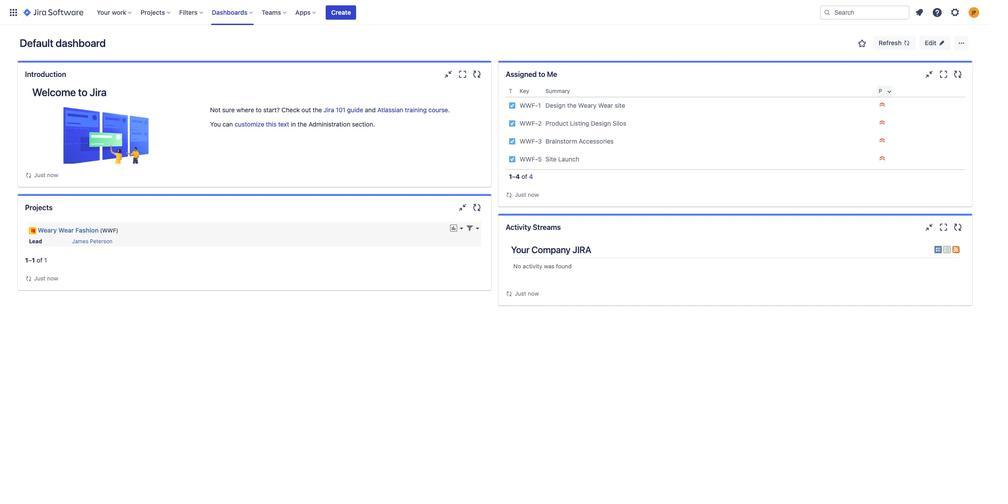 Task type: describe. For each thing, give the bounding box(es) containing it.
can
[[223, 120, 233, 128]]

your company jira
[[511, 244, 591, 255]]

refresh activity streams image
[[952, 222, 963, 232]]

introduction
[[25, 70, 66, 78]]

start?
[[263, 106, 280, 114]]

customize
[[235, 120, 264, 128]]

refresh assigned to me image
[[952, 69, 963, 80]]

refresh introduction image
[[472, 69, 483, 80]]

notifications image
[[914, 7, 925, 18]]

introduction region
[[25, 86, 484, 180]]

2
[[538, 119, 542, 127]]

apps
[[295, 8, 311, 16]]

assigned
[[506, 70, 537, 78]]

you
[[210, 120, 221, 128]]

james peterson link
[[72, 238, 112, 245]]

weary inside assigned to me region
[[578, 102, 597, 109]]

accessories
[[579, 137, 614, 145]]

customize this text link
[[235, 120, 289, 128]]

– for assigned to me
[[512, 173, 516, 180]]

edit link
[[920, 36, 951, 50]]

found
[[556, 263, 572, 270]]

weary inside projects region
[[38, 226, 57, 234]]

wwf-3 brainstorm accessories
[[520, 137, 614, 145]]

1 horizontal spatial to
[[256, 106, 262, 114]]

teams
[[262, 8, 281, 16]]

default dashboard
[[20, 37, 106, 49]]

5
[[538, 155, 542, 163]]

assigned to me
[[506, 70, 557, 78]]

peterson
[[90, 238, 112, 245]]

to for jira
[[78, 86, 87, 98]]

1 link
[[44, 256, 47, 264]]

jira 101 guide link
[[324, 106, 363, 114]]

filters
[[179, 8, 198, 16]]

you can customize this text in the administration section.
[[210, 120, 375, 128]]

no activity was found
[[513, 263, 572, 270]]

teams button
[[259, 5, 290, 19]]

edit icon image
[[938, 39, 945, 47]]

task image for wwf-3
[[509, 138, 516, 145]]

dashboards button
[[209, 5, 256, 19]]

4 link
[[529, 173, 533, 180]]

your work
[[97, 8, 126, 16]]

assigned to me region
[[506, 86, 965, 199]]

work
[[112, 8, 126, 16]]

an arrow curved in a circular way on the button that refreshes the dashboard image for assigned
[[506, 191, 513, 199]]

wwf-2 link
[[520, 119, 542, 127]]

just now for assigned to me
[[515, 191, 539, 198]]

now for assigned to me
[[528, 191, 539, 198]]

summary
[[545, 88, 570, 94]]

0 horizontal spatial the
[[298, 120, 307, 128]]

lead
[[29, 238, 42, 245]]

2 4 from the left
[[529, 173, 533, 180]]

default
[[20, 37, 53, 49]]

section.
[[352, 120, 375, 128]]

highest image for design the weary wear site
[[879, 101, 886, 108]]

wwf- for 2
[[520, 119, 538, 127]]

wwf-3 link
[[520, 137, 542, 145]]

product
[[545, 119, 568, 127]]

1 horizontal spatial jira
[[324, 106, 334, 114]]

just now for activity streams
[[515, 290, 539, 297]]

highest image for product listing design silos
[[879, 119, 886, 126]]

administration
[[309, 120, 350, 128]]

streams
[[533, 223, 561, 231]]

wwf-2 product listing design silos
[[520, 119, 626, 127]]

sure
[[222, 106, 235, 114]]

just for projects
[[34, 275, 46, 282]]

banner containing your work
[[0, 0, 990, 25]]

minimize assigned to me image
[[924, 69, 935, 80]]

wwf-5 site launch
[[520, 155, 579, 163]]

this
[[266, 120, 276, 128]]

welcome
[[32, 86, 76, 98]]

wear inside projects region
[[58, 226, 74, 234]]

Search field
[[820, 5, 910, 19]]

your work button
[[94, 5, 135, 19]]

brainstorm
[[545, 137, 577, 145]]

jira
[[573, 244, 591, 255]]

activity streams
[[506, 223, 561, 231]]

edit
[[925, 39, 936, 47]]

minimize activity streams image
[[924, 222, 935, 232]]

just for introduction
[[34, 171, 46, 179]]

activity
[[523, 263, 542, 270]]

key
[[520, 88, 529, 94]]

not
[[210, 106, 221, 114]]

minimize projects image
[[457, 202, 468, 213]]

wwf-1 link
[[520, 102, 541, 109]]

where
[[236, 106, 254, 114]]

filters button
[[177, 5, 207, 19]]

minimize introduction image
[[443, 69, 454, 80]]

1 – 4 of 4
[[509, 173, 533, 180]]

me
[[547, 70, 557, 78]]

design the weary wear site
[[545, 102, 625, 109]]

silos
[[613, 119, 626, 127]]

highest image for site launch
[[879, 155, 886, 162]]

course
[[428, 106, 448, 114]]

refresh button
[[873, 36, 916, 50]]

1 horizontal spatial the
[[313, 106, 322, 114]]

wwf-5 link
[[520, 155, 542, 163]]

in
[[291, 120, 296, 128]]

site
[[545, 155, 557, 163]]



Task type: locate. For each thing, give the bounding box(es) containing it.
0 vertical spatial an arrow curved in a circular way on the button that refreshes the dashboard image
[[25, 172, 32, 179]]

just now for introduction
[[34, 171, 58, 179]]

apps button
[[293, 5, 320, 19]]

now for projects
[[47, 275, 58, 282]]

settings image
[[950, 7, 961, 18]]

an arrow curved in a circular way on the button that refreshes the dashboard image inside activity streams region
[[506, 290, 513, 298]]

banner
[[0, 0, 990, 25]]

listing
[[570, 119, 589, 127]]

projects right work
[[141, 8, 165, 16]]

1 vertical spatial an arrow curved in a circular way on the button that refreshes the dashboard image
[[506, 290, 513, 298]]

highest image
[[879, 137, 886, 144], [879, 155, 886, 162]]

weary wear fashion (wwf)
[[38, 226, 118, 234]]

– left 1 link at the bottom of page
[[28, 256, 32, 264]]

appswitcher icon image
[[8, 7, 19, 18]]

no
[[513, 263, 521, 270]]

(wwf)
[[100, 227, 118, 234]]

your left work
[[97, 8, 110, 16]]

task image for wwf-1
[[509, 102, 516, 109]]

to left start?
[[256, 106, 262, 114]]

just inside introduction region
[[34, 171, 46, 179]]

just inside projects region
[[34, 275, 46, 282]]

now inside assigned to me region
[[528, 191, 539, 198]]

the
[[567, 102, 577, 109], [313, 106, 322, 114], [298, 120, 307, 128]]

4 left 4 link
[[516, 173, 520, 180]]

task image for wwf-2
[[509, 120, 516, 127]]

wear
[[598, 102, 613, 109], [58, 226, 74, 234]]

weary up product listing design silos link at right top
[[578, 102, 597, 109]]

0 horizontal spatial projects
[[25, 203, 53, 211]]

2 horizontal spatial to
[[538, 70, 545, 78]]

4 task image from the top
[[509, 156, 516, 163]]

task image down t
[[509, 102, 516, 109]]

.
[[448, 106, 450, 114]]

an arrow curved in a circular way on the button that refreshes the dashboard image for projects
[[25, 275, 32, 282]]

your profile and settings image
[[969, 7, 979, 18]]

4
[[516, 173, 520, 180], [529, 173, 533, 180]]

projects
[[141, 8, 165, 16], [25, 203, 53, 211]]

more dashboard actions image
[[956, 38, 967, 48]]

your up no
[[511, 244, 530, 255]]

t
[[509, 88, 512, 94]]

1 horizontal spatial projects
[[141, 8, 165, 16]]

2 an arrow curved in a circular way on the button that refreshes the dashboard image from the top
[[25, 275, 32, 282]]

0 vertical spatial highest image
[[879, 137, 886, 144]]

fashion
[[75, 226, 99, 234]]

company
[[532, 244, 571, 255]]

of inside assigned to me region
[[522, 173, 527, 180]]

an arrow curved in a circular way on the button that refreshes the dashboard image
[[506, 191, 513, 199], [506, 290, 513, 298]]

your for your work
[[97, 8, 110, 16]]

1 horizontal spatial –
[[512, 173, 516, 180]]

search image
[[824, 9, 831, 16]]

wwf- for 1
[[520, 102, 538, 109]]

0 vertical spatial –
[[512, 173, 516, 180]]

0 horizontal spatial jira
[[90, 86, 107, 98]]

weary wear fashion link
[[38, 226, 99, 234]]

just for activity streams
[[515, 290, 526, 297]]

projects up 'lead'
[[25, 203, 53, 211]]

james
[[72, 238, 88, 245]]

of left 1 link at the bottom of page
[[37, 256, 42, 264]]

create button
[[326, 5, 356, 19]]

2 wwf- from the top
[[520, 119, 538, 127]]

task image
[[509, 102, 516, 109], [509, 120, 516, 127], [509, 138, 516, 145], [509, 156, 516, 163]]

2 horizontal spatial the
[[567, 102, 577, 109]]

1 4 from the left
[[516, 173, 520, 180]]

an arrow curved in a circular way on the button that refreshes the dashboard image inside introduction region
[[25, 172, 32, 179]]

– inside assigned to me region
[[512, 173, 516, 180]]

now inside projects region
[[47, 275, 58, 282]]

wwf- for 3
[[520, 137, 538, 145]]

wwf- down key
[[520, 102, 538, 109]]

your for your company jira
[[511, 244, 530, 255]]

text
[[278, 120, 289, 128]]

1 an arrow curved in a circular way on the button that refreshes the dashboard image from the top
[[25, 172, 32, 179]]

refresh image
[[903, 39, 911, 47]]

wwf-
[[520, 102, 538, 109], [520, 119, 538, 127], [520, 137, 538, 145], [520, 155, 538, 163]]

and
[[365, 106, 376, 114]]

to left me
[[538, 70, 545, 78]]

1 horizontal spatial wear
[[598, 102, 613, 109]]

just now for projects
[[34, 275, 58, 282]]

101
[[336, 106, 345, 114]]

0 vertical spatial jira
[[90, 86, 107, 98]]

2 vertical spatial to
[[256, 106, 262, 114]]

2 an arrow curved in a circular way on the button that refreshes the dashboard image from the top
[[506, 290, 513, 298]]

0 horizontal spatial to
[[78, 86, 87, 98]]

1
[[538, 102, 541, 109], [509, 173, 512, 180], [25, 256, 28, 264], [32, 256, 35, 264], [44, 256, 47, 264]]

site launch link
[[545, 155, 579, 163]]

1 horizontal spatial design
[[591, 119, 611, 127]]

3 wwf- from the top
[[520, 137, 538, 145]]

0 horizontal spatial 4
[[516, 173, 520, 180]]

just now inside assigned to me region
[[515, 191, 539, 198]]

1 vertical spatial to
[[78, 86, 87, 98]]

2 task image from the top
[[509, 120, 516, 127]]

was
[[544, 263, 554, 270]]

to right welcome
[[78, 86, 87, 98]]

1 vertical spatial of
[[37, 256, 42, 264]]

wear up 'james'
[[58, 226, 74, 234]]

1 horizontal spatial of
[[522, 173, 527, 180]]

training
[[405, 106, 427, 114]]

0 vertical spatial wear
[[598, 102, 613, 109]]

wwf-1
[[520, 102, 541, 109]]

–
[[512, 173, 516, 180], [28, 256, 32, 264]]

0 vertical spatial design
[[545, 102, 566, 109]]

just
[[34, 171, 46, 179], [515, 191, 526, 198], [34, 275, 46, 282], [515, 290, 526, 297]]

1 vertical spatial jira
[[324, 106, 334, 114]]

0 horizontal spatial design
[[545, 102, 566, 109]]

0 vertical spatial of
[[522, 173, 527, 180]]

james peterson
[[72, 238, 112, 245]]

refresh
[[879, 39, 902, 47]]

not sure where to start? check out the jira 101 guide and atlassian training course .
[[210, 106, 450, 114]]

highest image
[[879, 101, 886, 108], [879, 119, 886, 126]]

highest image for brainstorm accessories
[[879, 137, 886, 144]]

activity
[[506, 223, 531, 231]]

jira left the 101
[[324, 106, 334, 114]]

of left 4 link
[[522, 173, 527, 180]]

0 vertical spatial your
[[97, 8, 110, 16]]

guide
[[347, 106, 363, 114]]

refresh projects image
[[472, 202, 483, 213]]

design
[[545, 102, 566, 109], [591, 119, 611, 127]]

maximize activity streams image
[[938, 222, 949, 232]]

1 vertical spatial weary
[[38, 226, 57, 234]]

an arrow curved in a circular way on the button that refreshes the dashboard image
[[25, 172, 32, 179], [25, 275, 32, 282]]

wwf- down wwf-2 link at right top
[[520, 137, 538, 145]]

just for assigned to me
[[515, 191, 526, 198]]

0 horizontal spatial of
[[37, 256, 42, 264]]

1 horizontal spatial weary
[[578, 102, 597, 109]]

weary up 'lead'
[[38, 226, 57, 234]]

now inside activity streams region
[[528, 290, 539, 297]]

help image
[[932, 7, 943, 18]]

your
[[97, 8, 110, 16], [511, 244, 530, 255]]

now for activity streams
[[528, 290, 539, 297]]

2 highest image from the top
[[879, 119, 886, 126]]

of inside projects region
[[37, 256, 42, 264]]

1 horizontal spatial your
[[511, 244, 530, 255]]

jira right welcome
[[90, 86, 107, 98]]

the right out
[[313, 106, 322, 114]]

wear left site
[[598, 102, 613, 109]]

0 vertical spatial an arrow curved in a circular way on the button that refreshes the dashboard image
[[506, 191, 513, 199]]

wear inside assigned to me region
[[598, 102, 613, 109]]

just now inside activity streams region
[[515, 290, 539, 297]]

0 horizontal spatial weary
[[38, 226, 57, 234]]

brainstorm accessories link
[[545, 137, 614, 145]]

1 vertical spatial highest image
[[879, 155, 886, 162]]

4 wwf- from the top
[[520, 155, 538, 163]]

task image for wwf-5
[[509, 156, 516, 163]]

the inside assigned to me region
[[567, 102, 577, 109]]

1 vertical spatial highest image
[[879, 119, 886, 126]]

an arrow curved in a circular way on the button that refreshes the dashboard image inside projects region
[[25, 275, 32, 282]]

star default dashboard image
[[857, 38, 868, 49]]

1 vertical spatial design
[[591, 119, 611, 127]]

maximize assigned to me image
[[938, 69, 949, 80]]

projects button
[[138, 5, 174, 19]]

2 highest image from the top
[[879, 155, 886, 162]]

of for projects
[[37, 256, 42, 264]]

projects region
[[25, 219, 484, 283]]

welcome to jira
[[32, 86, 107, 98]]

site
[[615, 102, 625, 109]]

just inside assigned to me region
[[515, 191, 526, 198]]

task image left wwf-2 link at right top
[[509, 120, 516, 127]]

just inside activity streams region
[[515, 290, 526, 297]]

0 vertical spatial to
[[538, 70, 545, 78]]

just now inside introduction region
[[34, 171, 58, 179]]

create
[[331, 8, 351, 16]]

p
[[879, 88, 882, 94]]

just now inside projects region
[[34, 275, 58, 282]]

product listing design silos link
[[545, 119, 626, 127]]

– left 4 link
[[512, 173, 516, 180]]

1 horizontal spatial 4
[[529, 173, 533, 180]]

0 vertical spatial projects
[[141, 8, 165, 16]]

dashboards
[[212, 8, 247, 16]]

0 horizontal spatial –
[[28, 256, 32, 264]]

0 horizontal spatial your
[[97, 8, 110, 16]]

check
[[281, 106, 300, 114]]

wwf- up 4 link
[[520, 155, 538, 163]]

primary element
[[5, 0, 820, 25]]

atlassian training course link
[[377, 106, 448, 114]]

your inside dropdown button
[[97, 8, 110, 16]]

0 vertical spatial highest image
[[879, 101, 886, 108]]

out
[[302, 106, 311, 114]]

now inside introduction region
[[47, 171, 58, 179]]

1 vertical spatial projects
[[25, 203, 53, 211]]

maximize introduction image
[[457, 69, 468, 80]]

– inside projects region
[[28, 256, 32, 264]]

design the weary wear site link
[[545, 102, 625, 109]]

now
[[47, 171, 58, 179], [528, 191, 539, 198], [47, 275, 58, 282], [528, 290, 539, 297]]

1 task image from the top
[[509, 102, 516, 109]]

dashboard
[[56, 37, 106, 49]]

the right 'in'
[[298, 120, 307, 128]]

activity streams region
[[506, 239, 965, 298]]

now for introduction
[[47, 171, 58, 179]]

wwf- for 5
[[520, 155, 538, 163]]

jira software image
[[23, 7, 83, 18], [23, 7, 83, 18]]

1 – 1 of 1
[[25, 256, 47, 264]]

to for me
[[538, 70, 545, 78]]

task image left 'wwf-5' link on the top of the page
[[509, 156, 516, 163]]

3 task image from the top
[[509, 138, 516, 145]]

wwf- down wwf-1 link
[[520, 119, 538, 127]]

1 vertical spatial –
[[28, 256, 32, 264]]

1 vertical spatial wear
[[58, 226, 74, 234]]

1 highest image from the top
[[879, 137, 886, 144]]

1 an arrow curved in a circular way on the button that refreshes the dashboard image from the top
[[506, 191, 513, 199]]

an arrow curved in a circular way on the button that refreshes the dashboard image for introduction
[[25, 172, 32, 179]]

an arrow curved in a circular way on the button that refreshes the dashboard image for activity
[[506, 290, 513, 298]]

3
[[538, 137, 542, 145]]

0 vertical spatial weary
[[578, 102, 597, 109]]

1 wwf- from the top
[[520, 102, 538, 109]]

0 horizontal spatial wear
[[58, 226, 74, 234]]

of for assigned to me
[[522, 173, 527, 180]]

1 vertical spatial your
[[511, 244, 530, 255]]

atlassian
[[377, 106, 403, 114]]

weary
[[578, 102, 597, 109], [38, 226, 57, 234]]

design down the "summary"
[[545, 102, 566, 109]]

your inside activity streams region
[[511, 244, 530, 255]]

projects inside popup button
[[141, 8, 165, 16]]

1 highest image from the top
[[879, 101, 886, 108]]

jira
[[90, 86, 107, 98], [324, 106, 334, 114]]

– for projects
[[28, 256, 32, 264]]

the up "wwf-2 product listing design silos"
[[567, 102, 577, 109]]

to
[[538, 70, 545, 78], [78, 86, 87, 98], [256, 106, 262, 114]]

1 vertical spatial an arrow curved in a circular way on the button that refreshes the dashboard image
[[25, 275, 32, 282]]

just now
[[34, 171, 58, 179], [515, 191, 539, 198], [34, 275, 58, 282], [515, 290, 539, 297]]

design up accessories
[[591, 119, 611, 127]]

4 down 'wwf-5' link on the top of the page
[[529, 173, 533, 180]]

task image left wwf-3 link
[[509, 138, 516, 145]]



Task type: vqa. For each thing, say whether or not it's contained in the screenshot.
matches. at top
no



